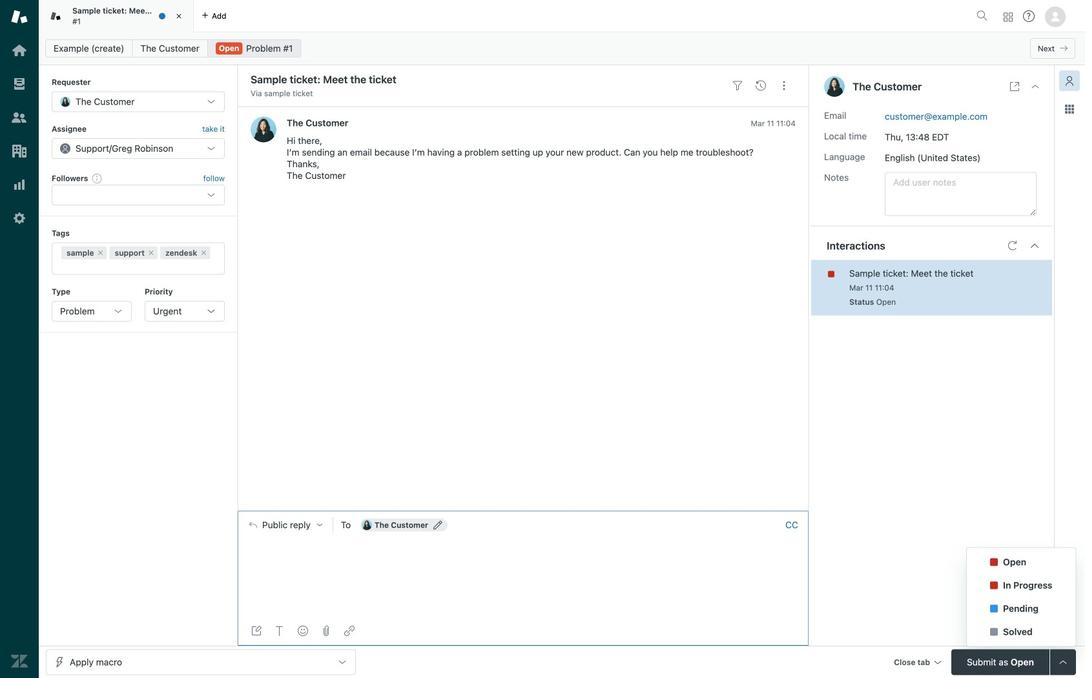 Task type: vqa. For each thing, say whether or not it's contained in the screenshot.
Zendesk Products image
yes



Task type: locate. For each thing, give the bounding box(es) containing it.
edit user image
[[434, 521, 443, 530]]

close image inside tabs tab list
[[172, 10, 185, 23]]

insert emojis image
[[298, 626, 308, 636]]

0 vertical spatial mar 11 11:04 text field
[[751, 119, 796, 128]]

avatar image
[[251, 117, 276, 142]]

close image
[[172, 10, 185, 23], [1030, 81, 1041, 92]]

Mar 11 11:04 text field
[[751, 119, 796, 128], [849, 283, 894, 292]]

secondary element
[[39, 36, 1085, 61]]

1 horizontal spatial remove image
[[147, 249, 155, 257]]

zendesk image
[[11, 653, 28, 670]]

views image
[[11, 76, 28, 92]]

main element
[[0, 0, 39, 678]]

view more details image
[[1010, 81, 1020, 92]]

tab
[[39, 0, 194, 32]]

0 horizontal spatial remove image
[[97, 249, 104, 257]]

format text image
[[275, 626, 285, 636]]

tabs tab list
[[39, 0, 972, 32]]

1 vertical spatial mar 11 11:04 text field
[[849, 283, 894, 292]]

1 remove image from the left
[[97, 249, 104, 257]]

0 vertical spatial close image
[[172, 10, 185, 23]]

draft mode image
[[251, 626, 262, 636]]

0 horizontal spatial mar 11 11:04 text field
[[751, 119, 796, 128]]

1 horizontal spatial close image
[[1030, 81, 1041, 92]]

0 horizontal spatial close image
[[172, 10, 185, 23]]

admin image
[[11, 210, 28, 227]]

remove image
[[97, 249, 104, 257], [147, 249, 155, 257]]



Task type: describe. For each thing, give the bounding box(es) containing it.
get started image
[[11, 42, 28, 59]]

Public reply composer text field
[[244, 539, 803, 566]]

Subject field
[[248, 72, 724, 87]]

add attachment image
[[321, 626, 331, 636]]

zendesk products image
[[1004, 13, 1013, 22]]

events image
[[756, 81, 766, 91]]

apps image
[[1065, 104, 1075, 114]]

zendesk support image
[[11, 8, 28, 25]]

get help image
[[1023, 10, 1035, 22]]

customers image
[[11, 109, 28, 126]]

add link (cmd k) image
[[344, 626, 355, 636]]

organizations image
[[11, 143, 28, 160]]

2 remove image from the left
[[147, 249, 155, 257]]

user image
[[824, 76, 845, 97]]

customer context image
[[1065, 76, 1075, 86]]

info on adding followers image
[[92, 173, 102, 183]]

filter image
[[733, 81, 743, 91]]

1 horizontal spatial mar 11 11:04 text field
[[849, 283, 894, 292]]

Add user notes text field
[[885, 172, 1037, 216]]

customer@example.com image
[[362, 520, 372, 530]]

remove image
[[200, 249, 208, 257]]

reporting image
[[11, 176, 28, 193]]

ticket actions image
[[779, 81, 789, 91]]

1 vertical spatial close image
[[1030, 81, 1041, 92]]

displays possible ticket submission types image
[[1058, 657, 1068, 668]]



